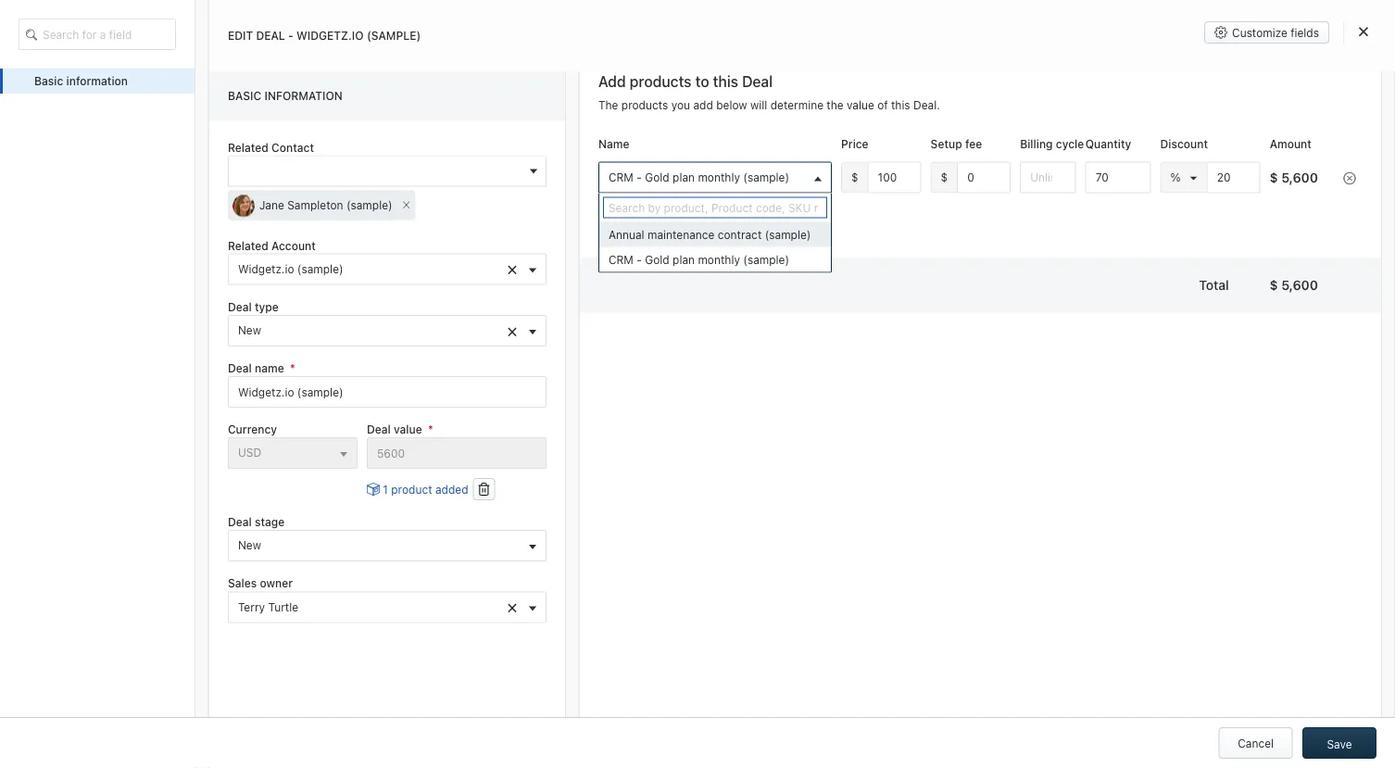 Task type: locate. For each thing, give the bounding box(es) containing it.
management for project
[[162, 660, 240, 676]]

1 5,600 from the top
[[1282, 169, 1319, 185]]

customize fields button
[[1205, 21, 1330, 44]]

1 horizontal spatial basic information
[[228, 90, 343, 103]]

price
[[841, 138, 869, 151]]

value down start typing... text field
[[394, 423, 422, 436]]

new down deal stage
[[238, 539, 261, 552]]

monthly up search by product, product code, sku number search box
[[698, 170, 740, 183]]

- down annual
[[637, 253, 642, 266]]

0 vertical spatial monthly
[[698, 170, 740, 183]]

payment and billing apps
[[116, 623, 265, 638]]

plan inside "crm - gold plan monthly (sample)" dropdown button
[[673, 170, 695, 183]]

(sample)
[[367, 29, 421, 42], [220, 101, 275, 116], [743, 170, 789, 183], [346, 199, 393, 212], [765, 228, 811, 241], [743, 253, 789, 266], [297, 262, 343, 275]]

will
[[751, 99, 768, 112]]

basic down search "image" on the top of page
[[34, 75, 63, 88]]

deal down start typing... text field
[[367, 423, 391, 436]]

(sample) inside option
[[765, 228, 811, 241]]

1 crm from the top
[[609, 170, 634, 183]]

2 plan from the top
[[673, 253, 695, 266]]

1 horizontal spatial this
[[891, 99, 911, 112]]

field
[[116, 281, 144, 296]]

subscription
[[646, 199, 702, 209]]

0 vertical spatial management
[[156, 585, 234, 600]]

1 horizontal spatial information
[[265, 90, 343, 103]]

new for stage
[[238, 539, 261, 552]]

related for related contact
[[228, 141, 268, 154]]

related left account
[[228, 239, 268, 252]]

0 vertical spatial plan
[[673, 170, 695, 183]]

1 vertical spatial gold
[[645, 253, 670, 266]]

information up contact
[[265, 90, 343, 103]]

× button
[[397, 190, 416, 220]]

plan up subscription
[[673, 170, 695, 183]]

*
[[290, 362, 295, 375], [428, 423, 433, 436]]

add up the
[[598, 73, 626, 90]]

2 monthly from the top
[[698, 253, 740, 266]]

1 vertical spatial widgetz.io
[[151, 101, 217, 116]]

× for deal type
[[507, 319, 518, 341]]

2 5,600 from the top
[[1282, 277, 1319, 292]]

value left of
[[847, 99, 875, 112]]

related contact
[[228, 141, 314, 154]]

0 horizontal spatial this
[[713, 73, 738, 90]]

0 horizontal spatial *
[[290, 362, 295, 375]]

$
[[1270, 169, 1278, 185], [852, 171, 859, 184], [941, 171, 948, 184], [1270, 277, 1278, 292]]

discount
[[1161, 138, 1208, 151]]

1 vertical spatial crm
[[609, 253, 634, 266]]

1 new from the top
[[238, 324, 261, 337]]

team for deal
[[480, 145, 518, 165]]

deal right mng settings image
[[441, 145, 476, 165]]

deal for deal value *
[[367, 423, 391, 436]]

0 vertical spatial add
[[598, 73, 626, 90]]

management down payment and billing apps at the bottom left of the page
[[162, 660, 240, 676]]

1 vertical spatial basic information
[[228, 90, 343, 103]]

1 vertical spatial related
[[228, 239, 268, 252]]

0 horizontal spatial basic
[[34, 75, 63, 88]]

1 vertical spatial $ 5,600
[[1270, 277, 1319, 292]]

dialog
[[0, 0, 1395, 768]]

0 vertical spatial related
[[228, 141, 268, 154]]

0 vertical spatial *
[[290, 362, 295, 375]]

× for related account
[[507, 258, 518, 279]]

manage team members
[[1230, 156, 1353, 169]]

list box
[[599, 222, 831, 272]]

1 gold from the top
[[645, 170, 670, 183]]

the
[[598, 99, 618, 112]]

crm inside "crm - gold plan monthly (sample)" dropdown button
[[609, 170, 634, 183]]

crm - gold plan monthly (sample) inside dropdown button
[[609, 170, 789, 183]]

2 crm - gold plan monthly (sample) from the top
[[609, 253, 789, 266]]

members
[[1304, 156, 1353, 169]]

0 vertical spatial 5,600
[[1282, 169, 1319, 185]]

None search field
[[228, 155, 547, 187]]

deal value *
[[367, 423, 433, 436]]

setup fee
[[931, 138, 982, 151]]

1 vertical spatial 5,600
[[1282, 277, 1319, 292]]

1 horizontal spatial *
[[428, 423, 433, 436]]

basic information up deals
[[34, 75, 128, 88]]

1 vertical spatial plan
[[673, 253, 695, 266]]

1 vertical spatial crm - gold plan monthly (sample)
[[609, 253, 789, 266]]

crm down annual
[[609, 253, 634, 266]]

basic up related contact
[[228, 90, 262, 103]]

1 horizontal spatial basic
[[228, 90, 262, 103]]

maintenance
[[648, 228, 715, 241]]

5,600 down manage team members
[[1282, 169, 1319, 185]]

add for add products to this deal the products you add below will determine the value of this deal.
[[598, 73, 626, 90]]

crm - gold plan monthly (sample) option
[[599, 247, 831, 272]]

plan down the maintenance
[[673, 253, 695, 266]]

0 vertical spatial gold
[[645, 170, 670, 183]]

this
[[713, 73, 738, 90], [891, 99, 911, 112]]

0 horizontal spatial value
[[394, 423, 422, 436]]

1 vertical spatial monthly
[[698, 253, 740, 266]]

search image
[[26, 26, 44, 42]]

more
[[145, 698, 176, 714]]

* right name
[[290, 362, 295, 375]]

fee
[[965, 138, 982, 151]]

fields
[[1291, 26, 1319, 39]]

product
[[391, 483, 432, 496]]

find more apps
[[116, 698, 208, 714]]

below
[[716, 99, 747, 112]]

billing
[[197, 623, 232, 638]]

deal for deal team
[[441, 145, 476, 165]]

new for type
[[238, 324, 261, 337]]

2 horizontal spatial widgetz.io
[[297, 29, 364, 42]]

(sample) inside option
[[743, 253, 789, 266]]

0 vertical spatial crm
[[609, 170, 634, 183]]

deal inside add products to this deal the products you add below will determine the value of this deal.
[[742, 73, 773, 90]]

1 $ 5,600 from the top
[[1270, 169, 1319, 185]]

1 plan from the top
[[673, 170, 695, 183]]

2 $ 5,600 from the top
[[1270, 277, 1319, 292]]

add products to this deal the products you add below will determine the value of this deal.
[[598, 73, 940, 112]]

add inside add products to this deal the products you add below will determine the value of this deal.
[[598, 73, 626, 90]]

related account
[[228, 239, 316, 252]]

widgetz.io right deal
[[297, 29, 364, 42]]

0 vertical spatial -
[[288, 29, 294, 42]]

0 horizontal spatial team
[[480, 145, 518, 165]]

recent conversations
[[116, 433, 244, 448]]

$ 5,600
[[1270, 169, 1319, 185], [1270, 277, 1319, 292]]

Search for a field text field
[[19, 19, 176, 50]]

cycle
[[1056, 138, 1084, 151]]

5,600
[[1282, 169, 1319, 185], [1282, 277, 1319, 292]]

1 vertical spatial widgetz.io (sample)
[[238, 262, 343, 275]]

gold up monthly subscription
[[645, 170, 670, 183]]

new
[[238, 324, 261, 337], [238, 539, 261, 552]]

None search field
[[19, 19, 176, 50]]

gold
[[645, 170, 670, 183], [645, 253, 670, 266]]

crm - gold plan monthly (sample) inside option
[[609, 253, 789, 266]]

1 horizontal spatial team
[[1275, 156, 1301, 169]]

gold inside dropdown button
[[645, 170, 670, 183]]

$ 5,600 right 'total'
[[1270, 277, 1319, 292]]

value inside add products to this deal the products you add below will determine the value of this deal.
[[847, 99, 875, 112]]

5,600 right 'total'
[[1282, 277, 1319, 292]]

plan
[[673, 170, 695, 183], [673, 253, 695, 266]]

0 vertical spatial new
[[238, 324, 261, 337]]

* down start typing... text field
[[428, 423, 433, 436]]

information
[[66, 75, 128, 88], [265, 90, 343, 103]]

add for add
[[616, 222, 637, 234]]

1 related from the top
[[228, 141, 268, 154]]

management
[[156, 585, 234, 600], [162, 660, 240, 676]]

1 vertical spatial -
[[637, 170, 642, 183]]

0 vertical spatial basic
[[34, 75, 63, 88]]

manage team members button
[[1202, 146, 1363, 178]]

team inside button
[[1275, 156, 1301, 169]]

1 vertical spatial management
[[162, 660, 240, 676]]

widgetz.io (sample) down 'search your crm...' text field
[[151, 101, 275, 116]]

Enter value number field
[[868, 161, 922, 193], [957, 161, 1011, 193], [1086, 161, 1151, 193], [1207, 161, 1261, 193], [367, 437, 547, 469]]

deal for deal type
[[228, 300, 252, 313]]

sampleton
[[287, 199, 343, 212]]

0 vertical spatial this
[[713, 73, 738, 90]]

deal stage
[[228, 516, 285, 529]]

% button
[[1171, 171, 1198, 184]]

of
[[878, 99, 888, 112]]

apps for project management apps
[[243, 660, 273, 676]]

2 related from the top
[[228, 239, 268, 252]]

- up monthly
[[637, 170, 642, 183]]

field edit history
[[116, 281, 215, 296]]

this right of
[[891, 99, 911, 112]]

value
[[847, 99, 875, 112], [394, 423, 422, 436]]

0 horizontal spatial basic information
[[34, 75, 128, 88]]

monthly inside option
[[698, 253, 740, 266]]

1 horizontal spatial widgetz.io
[[238, 262, 294, 275]]

widgetz.io (sample)
[[151, 101, 275, 116], [238, 262, 343, 275]]

products left you
[[622, 99, 668, 112]]

widgetz.io (sample) down account
[[238, 262, 343, 275]]

new inside button
[[238, 539, 261, 552]]

annual maintenance contract (sample) option
[[599, 222, 831, 247]]

deal left name
[[228, 362, 252, 375]]

1 vertical spatial add
[[616, 222, 637, 234]]

2 crm from the top
[[609, 253, 634, 266]]

related left contact
[[228, 141, 268, 154]]

gold inside option
[[645, 253, 670, 266]]

-
[[288, 29, 294, 42], [637, 170, 642, 183], [637, 253, 642, 266]]

× for sales owner
[[507, 595, 518, 617]]

monthly
[[698, 170, 740, 183], [698, 253, 740, 266]]

widgetz.io down 'search your crm...' text field
[[151, 101, 217, 116]]

deal team
[[441, 145, 518, 165]]

stage
[[255, 516, 285, 529]]

$ 5,600 down manage team members
[[1270, 169, 1319, 185]]

1 monthly from the top
[[698, 170, 740, 183]]

basic information up contact
[[228, 90, 343, 103]]

add down monthly
[[616, 222, 637, 234]]

$ right 'total'
[[1270, 277, 1278, 292]]

related
[[228, 141, 268, 154], [228, 239, 268, 252]]

currency
[[228, 423, 277, 436]]

0 vertical spatial information
[[66, 75, 128, 88]]

0 vertical spatial products
[[630, 73, 692, 90]]

1 vertical spatial *
[[428, 423, 433, 436]]

deal up will
[[742, 73, 773, 90]]

Search by product, Product code, SKU number search field
[[603, 197, 827, 218]]

deal left "stage"
[[228, 516, 252, 529]]

0 vertical spatial value
[[847, 99, 875, 112]]

new down deal type
[[238, 324, 261, 337]]

list box containing annual maintenance contract (sample)
[[599, 222, 831, 272]]

annual maintenance contract (sample)
[[609, 228, 811, 241]]

2 gold from the top
[[645, 253, 670, 266]]

management up payment and billing apps at the bottom left of the page
[[156, 585, 234, 600]]

this right to
[[713, 73, 738, 90]]

1 vertical spatial products
[[622, 99, 668, 112]]

task
[[924, 103, 948, 116]]

deal left type
[[228, 300, 252, 313]]

0 vertical spatial basic information
[[34, 75, 128, 88]]

monthly down annual maintenance contract (sample) option
[[698, 253, 740, 266]]

total
[[1199, 277, 1229, 292]]

2 new from the top
[[238, 539, 261, 552]]

1 product added link
[[367, 481, 468, 497]]

apps
[[237, 585, 267, 600], [236, 623, 265, 638], [243, 660, 273, 676], [179, 698, 208, 714]]

0 vertical spatial $ 5,600
[[1270, 169, 1319, 185]]

widgetz.io down related account
[[238, 262, 294, 275]]

1
[[383, 483, 388, 496]]

products up you
[[630, 73, 692, 90]]

- right deal
[[288, 29, 294, 42]]

1 vertical spatial new
[[238, 539, 261, 552]]

type
[[255, 300, 279, 313]]

1 crm - gold plan monthly (sample) from the top
[[609, 170, 789, 183]]

deal for deal stage
[[228, 516, 252, 529]]

information up deals
[[66, 75, 128, 88]]

crm - gold plan monthly (sample) up search by product, product code, sku number search box
[[609, 170, 789, 183]]

deals
[[79, 102, 113, 117]]

team
[[480, 145, 518, 165], [1275, 156, 1301, 169]]

name
[[255, 362, 284, 375]]

crm up monthly
[[609, 170, 634, 183]]

0 vertical spatial crm - gold plan monthly (sample)
[[609, 170, 789, 183]]

deal
[[742, 73, 773, 90], [441, 145, 476, 165], [228, 300, 252, 313], [228, 362, 252, 375], [367, 423, 391, 436], [228, 516, 252, 529]]

crm - gold plan monthly (sample) down annual maintenance contract (sample)
[[609, 253, 789, 266]]

2 vertical spatial -
[[637, 253, 642, 266]]

billing
[[1020, 138, 1053, 151]]

gold down the maintenance
[[645, 253, 670, 266]]

crm inside crm - gold plan monthly (sample) option
[[609, 253, 634, 266]]

1 horizontal spatial value
[[847, 99, 875, 112]]

Search your CRM... text field
[[82, 45, 267, 76]]

widgetz.io
[[297, 29, 364, 42], [151, 101, 217, 116], [238, 262, 294, 275]]

contact
[[272, 141, 314, 154]]

enter value number field right the % button
[[1207, 161, 1261, 193]]



Task type: vqa. For each thing, say whether or not it's contained in the screenshot.
conversations
yes



Task type: describe. For each thing, give the bounding box(es) containing it.
freddy
[[116, 547, 158, 562]]

dialog containing ×
[[0, 0, 1395, 768]]

call button
[[799, 94, 856, 126]]

0 vertical spatial widgetz.io
[[297, 29, 364, 42]]

jane
[[259, 199, 284, 212]]

turtle
[[268, 600, 298, 613]]

$ down price at the top
[[852, 171, 859, 184]]

0 horizontal spatial widgetz.io
[[151, 101, 217, 116]]

email button
[[724, 94, 790, 126]]

Start typing... text field
[[228, 376, 547, 408]]

payment
[[116, 623, 168, 638]]

determine
[[771, 99, 824, 112]]

deal.
[[914, 99, 940, 112]]

edit deal - widgetz.io (sample)
[[228, 29, 421, 42]]

deal type
[[228, 300, 279, 313]]

management for quote
[[156, 585, 234, 600]]

new button
[[228, 530, 547, 562]]

0 vertical spatial widgetz.io (sample)
[[151, 101, 275, 116]]

added
[[435, 483, 468, 496]]

amount
[[1270, 138, 1312, 151]]

the
[[827, 99, 844, 112]]

* for deal value *
[[428, 423, 433, 436]]

deal name *
[[228, 362, 295, 375]]

project management apps
[[116, 660, 273, 676]]

none search field inside dialog
[[228, 155, 547, 187]]

quantity
[[1086, 138, 1132, 151]]

0 horizontal spatial information
[[66, 75, 128, 88]]

2 vertical spatial widgetz.io
[[238, 262, 294, 275]]

apps for quote management apps
[[237, 585, 267, 600]]

related for related account
[[228, 239, 268, 252]]

name
[[598, 138, 630, 151]]

sales
[[228, 577, 257, 590]]

billing cycle quantity
[[1020, 138, 1132, 151]]

ai
[[161, 547, 173, 562]]

deal for deal name *
[[228, 362, 252, 375]]

cancel button
[[1219, 727, 1293, 759]]

- inside option
[[637, 253, 642, 266]]

usd button
[[228, 437, 358, 469]]

enter value number field down fee
[[957, 161, 1011, 193]]

insights
[[176, 547, 223, 562]]

usd
[[238, 446, 261, 459]]

plan inside crm - gold plan monthly (sample) option
[[673, 253, 695, 266]]

edit
[[148, 281, 171, 296]]

1 product added
[[383, 483, 468, 496]]

deals link
[[78, 95, 114, 124]]

enter value number field down quantity
[[1086, 161, 1151, 193]]

deal
[[256, 29, 285, 42]]

$ down manage team members
[[1270, 169, 1278, 185]]

and
[[171, 623, 194, 638]]

add
[[694, 99, 713, 112]]

$ down setup
[[941, 171, 948, 184]]

1 vertical spatial basic
[[228, 90, 262, 103]]

recent
[[116, 433, 158, 448]]

annual
[[609, 228, 645, 241]]

email
[[752, 103, 780, 116]]

cancel
[[1238, 737, 1274, 750]]

terry turtle
[[238, 600, 298, 613]]

customize fields
[[1232, 26, 1319, 39]]

- inside dropdown button
[[637, 170, 642, 183]]

quote management apps
[[116, 585, 267, 600]]

owner
[[260, 577, 293, 590]]

%
[[1171, 171, 1181, 184]]

widgetz.io (sample) inside dialog
[[238, 262, 343, 275]]

conversations
[[161, 433, 244, 448]]

monthly subscription
[[608, 199, 702, 209]]

× inside button
[[402, 195, 411, 212]]

save
[[1327, 738, 1352, 751]]

mng settings image
[[386, 153, 399, 166]]

you
[[672, 99, 690, 112]]

to
[[695, 73, 709, 90]]

manage
[[1230, 156, 1272, 169]]

sales owner
[[228, 577, 293, 590]]

monthly
[[608, 199, 644, 209]]

history
[[174, 281, 215, 296]]

1 vertical spatial this
[[891, 99, 911, 112]]

save button
[[1303, 727, 1377, 759]]

list box inside dialog
[[599, 222, 831, 272]]

contract
[[718, 228, 762, 241]]

apps for find more apps
[[179, 698, 208, 714]]

call
[[827, 103, 847, 116]]

enter value number field down price at the top
[[868, 161, 922, 193]]

project
[[116, 660, 158, 676]]

basic information link
[[0, 69, 194, 94]]

* for deal name *
[[290, 362, 295, 375]]

account
[[272, 239, 316, 252]]

find
[[116, 698, 141, 714]]

crm - gold plan monthly (sample) button
[[598, 161, 832, 193]]

team for manage
[[1275, 156, 1301, 169]]

close image
[[1359, 26, 1369, 37]]

enter value number field up added
[[367, 437, 547, 469]]

setup
[[931, 138, 962, 151]]

Unlimited number field
[[1020, 161, 1076, 193]]

freddy ai insights
[[116, 547, 223, 562]]

(sample) inside dropdown button
[[743, 170, 789, 183]]

jane sampleton (sample)
[[259, 199, 393, 212]]

1 vertical spatial information
[[265, 90, 343, 103]]

terry
[[238, 600, 265, 613]]

monthly inside dropdown button
[[698, 170, 740, 183]]

quote
[[116, 585, 152, 600]]

1 vertical spatial value
[[394, 423, 422, 436]]

task button
[[897, 94, 958, 126]]

customize
[[1232, 26, 1288, 39]]



